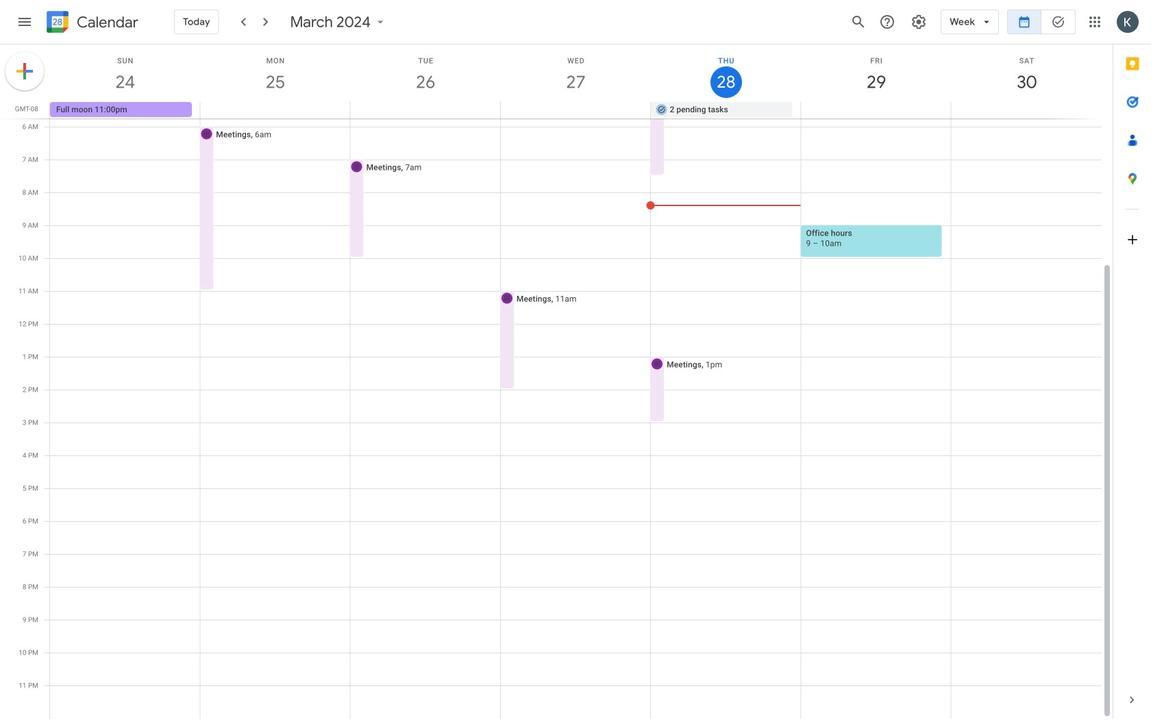 Task type: describe. For each thing, give the bounding box(es) containing it.
3 cell from the left
[[500, 102, 651, 119]]

4 cell from the left
[[801, 102, 951, 119]]

main drawer image
[[16, 14, 33, 30]]

5 cell from the left
[[951, 102, 1101, 119]]



Task type: locate. For each thing, give the bounding box(es) containing it.
row
[[44, 102, 1113, 119]]

cell
[[200, 102, 350, 119], [350, 102, 500, 119], [500, 102, 651, 119], [801, 102, 951, 119], [951, 102, 1101, 119]]

2 cell from the left
[[350, 102, 500, 119]]

settings menu image
[[911, 14, 927, 30]]

heading
[[74, 14, 138, 30]]

calendar element
[[44, 8, 138, 38]]

heading inside calendar element
[[74, 14, 138, 30]]

grid
[[0, 45, 1113, 719]]

tab list
[[1113, 45, 1151, 681]]

1 cell from the left
[[200, 102, 350, 119]]



Task type: vqa. For each thing, say whether or not it's contained in the screenshot.
first cell from the right
yes



